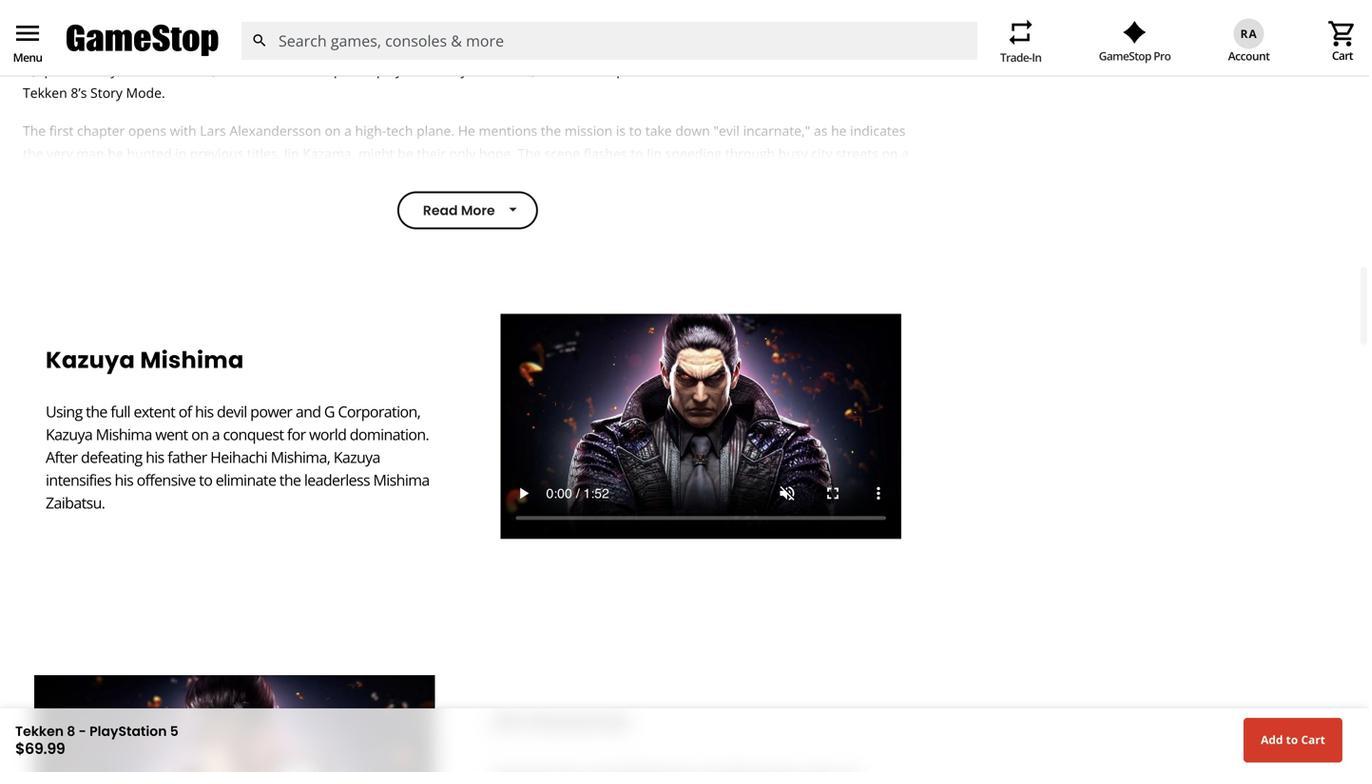 Task type: vqa. For each thing, say whether or not it's contained in the screenshot.
repeat
yes



Task type: locate. For each thing, give the bounding box(es) containing it.
mishima, up chapters
[[298, 38, 354, 56]]

heihachi inside using the full extent of his devil power and g corporation, kazuya mishima went on a conquest for world domination. after defeating his father heihachi mishima, kazuya intensifies his offensive to eliminate the leaderless mishima zaibatsu.
[[210, 447, 267, 468]]

the right if at the left top
[[231, 61, 251, 79]]

0 vertical spatial up
[[451, 15, 467, 33]]

of right reign
[[484, 38, 497, 56]]

1 vertical spatial is
[[616, 122, 626, 140]]

1 vertical spatial in
[[175, 145, 187, 163]]

1 vertical spatial he
[[108, 145, 123, 163]]

2 horizontal spatial he
[[831, 122, 847, 140]]

the up scene
[[541, 122, 561, 140]]

0 horizontal spatial store
[[70, 43, 103, 61]]

pro
[[1154, 48, 1171, 64]]

0 horizontal spatial is
[[416, 15, 425, 33]]

0 vertical spatial take
[[171, 61, 197, 79]]

a left conquest
[[212, 424, 220, 445]]

add to cart button
[[1244, 719, 1342, 763]]

heihachi up frankly, on the top
[[82, 38, 136, 56]]

1 vertical spatial motorcycle
[[206, 190, 275, 208]]

deals
[[536, 43, 569, 61]]

over-
[[619, 15, 651, 33]]

devil down yet.
[[696, 38, 725, 56]]

1 horizontal spatial be
[[487, 15, 502, 33]]

with
[[170, 122, 196, 140], [278, 190, 305, 208]]

1 horizontal spatial the
[[518, 145, 541, 163]]

the up motorcycle.
[[23, 122, 46, 140]]

digital
[[292, 43, 331, 61]]

intensifies
[[46, 470, 111, 491]]

1 vertical spatial 8's
[[71, 84, 87, 102]]

for left world
[[287, 424, 306, 445]]

in right and,
[[527, 167, 539, 186]]

watches
[[787, 190, 838, 208]]

mishima, down world
[[271, 447, 330, 468]]

1 vertical spatial with
[[278, 190, 305, 208]]

the up and,
[[518, 145, 541, 163]]

for inside following the events of tekken 7, the stage for tekken 8's story is set up to be perhaps the most over-the-top yet. in the six months since the defeat of heihachi mishima, his son, kazuya mishima, has installed a reign of terror over the planet using his devil powers. and while the setup is, quite frankly, a lot to take in, if the first four chapters i played are any indication, the level of spectacle and bombast reaches new levels in tekken 8's story mode.
[[292, 15, 310, 33]]

he down previous
[[197, 167, 213, 186]]

is up "flashes"
[[616, 122, 626, 140]]

of right side at the left top of the page
[[417, 167, 429, 186]]

"evil
[[714, 122, 740, 140]]

furious
[[830, 167, 876, 186]]

played
[[377, 61, 418, 79]]

and down combined
[[760, 190, 783, 208]]

8's left the story
[[71, 84, 87, 102]]

0 horizontal spatial in
[[726, 15, 738, 33]]

in right yet.
[[726, 15, 738, 33]]

1 vertical spatial heihachi
[[210, 447, 267, 468]]

1 horizontal spatial store
[[334, 43, 366, 61]]

to
[[470, 15, 483, 33], [155, 61, 167, 79], [629, 122, 642, 140], [631, 145, 643, 163], [199, 470, 212, 491], [1286, 733, 1298, 748]]

of
[[153, 15, 166, 33], [66, 38, 78, 56], [484, 38, 497, 56], [594, 61, 607, 79], [417, 167, 429, 186], [178, 402, 192, 422]]

cart inside shopping_cart cart
[[1332, 47, 1353, 63]]

gamestop image
[[67, 22, 219, 59]]

tekken up digital store link
[[313, 15, 358, 33]]

0 horizontal spatial heihachi
[[82, 38, 136, 56]]

helicopter's
[[23, 213, 95, 231]]

tekken
[[169, 15, 213, 33], [313, 15, 358, 33], [23, 84, 67, 102], [15, 723, 64, 742]]

1 horizontal spatial in
[[527, 167, 539, 186]]

shop my store
[[15, 43, 103, 61]]

0 horizontal spatial with
[[170, 122, 196, 140]]

a down their
[[433, 167, 440, 186]]

is inside following the events of tekken 7, the stage for tekken 8's story is set up to be perhaps the most over-the-top yet. in the six months since the defeat of heihachi mishima, his son, kazuya mishima, has installed a reign of terror over the planet using his devil powers. and while the setup is, quite frankly, a lot to take in, if the first four chapters i played are any indication, the level of spectacle and bombast reaches new levels in tekken 8's story mode.
[[416, 15, 425, 33]]

up inside following the events of tekken 7, the stage for tekken 8's story is set up to be perhaps the most over-the-top yet. in the six months since the defeat of heihachi mishima, his son, kazuya mishima, has installed a reign of terror over the planet using his devil powers. and while the setup is, quite frankly, a lot to take in, if the first four chapters i played are any indication, the level of spectacle and bombast reaches new levels in tekken 8's story mode.
[[451, 15, 467, 33]]

collectibles
[[698, 43, 767, 61]]

motorcycle down rides
[[206, 190, 275, 208]]

and,
[[497, 167, 524, 186]]

make
[[661, 167, 695, 186]]

grabs
[[144, 190, 179, 208]]

first left the four
[[254, 61, 279, 79]]

with up target
[[278, 190, 305, 208]]

on up father at bottom
[[191, 424, 208, 445]]

0 vertical spatial for
[[292, 15, 310, 33]]

with left 'lars' at the left of page
[[170, 122, 196, 140]]

went
[[155, 424, 188, 445]]

0 vertical spatial is
[[416, 15, 425, 33]]

0 horizontal spatial be
[[398, 145, 413, 163]]

1 horizontal spatial take
[[645, 122, 672, 140]]

2 vertical spatial in
[[527, 167, 539, 186]]

and
[[671, 61, 695, 79], [880, 167, 904, 186], [371, 190, 395, 208], [760, 190, 783, 208], [296, 402, 321, 422]]

is left set
[[416, 15, 425, 33]]

new
[[809, 61, 835, 79]]

track order
[[1080, 43, 1150, 61]]

kazuya up using
[[46, 344, 135, 376]]

up right set
[[451, 15, 467, 33]]

store right my
[[70, 43, 103, 61]]

in down repeat
[[1032, 49, 1041, 65]]

his up father at bottom
[[195, 402, 213, 422]]

be up terror
[[487, 15, 502, 33]]

0 vertical spatial devil
[[696, 38, 725, 56]]

1 vertical spatial cart
[[1301, 733, 1325, 748]]

first up very
[[49, 122, 74, 140]]

first inside the first chapter opens with lars alexandersson on a high-tech plane. he mentions the mission is to take down "evil incarnate," as he indicates the very man he hunted in previous titles, jin kazama, might be their only hope. the scene flashes to jin speeding through busy city streets on a motorcycle. to my surprise, he rides his motorcycle up the side of a building and, in a move that would make the combined fast & furious and marvel casts blush, grabs the motorcycle with his hands and throws it at the nearby helicopter. jin lands on the ground and watches the helicopter's fiery crash. from the flames, his target emerges – kazuya.
[[49, 122, 74, 140]]

0 vertical spatial in
[[726, 15, 738, 33]]

0 horizontal spatial first
[[49, 122, 74, 140]]

$69.99
[[15, 739, 65, 760]]

yet.
[[700, 15, 722, 33]]

reign
[[449, 38, 481, 56]]

take left down
[[645, 122, 672, 140]]

and left 'g'
[[296, 402, 321, 422]]

0 vertical spatial with
[[170, 122, 196, 140]]

menu
[[13, 50, 42, 65]]

four
[[282, 61, 308, 79]]

of up same
[[153, 15, 166, 33]]

video games link
[[882, 43, 961, 61]]

using
[[638, 38, 671, 56]]

cart right add
[[1301, 733, 1325, 748]]

heihachi up eliminate
[[210, 447, 267, 468]]

2 vertical spatial he
[[197, 167, 213, 186]]

indicates
[[850, 122, 905, 140]]

the left very
[[23, 145, 43, 163]]

store left i
[[334, 43, 366, 61]]

account
[[1228, 48, 1270, 64]]

cart right payload at the top right of page
[[1332, 47, 1353, 63]]

0 vertical spatial in
[[877, 61, 888, 79]]

hope.
[[479, 145, 514, 163]]

8's up has
[[361, 15, 377, 33]]

in inside following the events of tekken 7, the stage for tekken 8's story is set up to be perhaps the most over-the-top yet. in the six months since the defeat of heihachi mishima, his son, kazuya mishima, has installed a reign of terror over the planet using his devil powers. and while the setup is, quite frankly, a lot to take in, if the first four chapters i played are any indication, the level of spectacle and bombast reaches new levels in tekken 8's story mode.
[[877, 61, 888, 79]]

a left lot
[[124, 61, 132, 79]]

after
[[46, 447, 78, 468]]

jin up would
[[647, 145, 662, 163]]

on down the indicates
[[882, 145, 898, 163]]

1 horizontal spatial up
[[451, 15, 467, 33]]

mishima down the domination.
[[373, 470, 429, 491]]

add
[[1261, 733, 1283, 748]]

0 horizontal spatial devil
[[217, 402, 247, 422]]

consoles
[[797, 43, 852, 61]]

stage
[[255, 15, 288, 33]]

mishima,
[[139, 38, 196, 56], [298, 38, 354, 56], [271, 447, 330, 468]]

1 vertical spatial in
[[1032, 49, 1041, 65]]

2 horizontal spatial in
[[877, 61, 888, 79]]

and right furious
[[880, 167, 904, 186]]

take inside following the events of tekken 7, the stage for tekken 8's story is set up to be perhaps the most over-the-top yet. in the six months since the defeat of heihachi mishima, his son, kazuya mishima, has installed a reign of terror over the planet using his devil powers. and while the setup is, quite frankly, a lot to take in, if the first four chapters i played are any indication, the level of spectacle and bombast reaches new levels in tekken 8's story mode.
[[171, 61, 197, 79]]

jin right titles,
[[284, 145, 299, 163]]

1 vertical spatial for
[[287, 424, 306, 445]]

throws
[[399, 190, 442, 208]]

a left reign
[[439, 38, 446, 56]]

on down make
[[668, 190, 684, 208]]

take left "in,"
[[171, 61, 197, 79]]

mode.
[[126, 84, 165, 102]]

white
[[1228, 43, 1262, 61]]

devil up conquest
[[217, 402, 247, 422]]

ben white payload center link
[[1181, 43, 1354, 61]]

conquest
[[223, 424, 284, 445]]

months
[[785, 15, 833, 33]]

a left move
[[542, 167, 550, 186]]

tekken left 8
[[15, 723, 64, 742]]

he up to
[[108, 145, 123, 163]]

0 horizontal spatial he
[[108, 145, 123, 163]]

0 vertical spatial 8's
[[361, 15, 377, 33]]

for inside using the full extent of his devil power and g corporation, kazuya mishima went on a conquest for world domination. after defeating his father heihachi mishima, kazuya intensifies his offensive to eliminate the leaderless mishima zaibatsu.
[[287, 424, 306, 445]]

and down using
[[671, 61, 695, 79]]

high-
[[355, 122, 386, 140]]

and up emerges
[[371, 190, 395, 208]]

jin left lands
[[612, 190, 627, 208]]

1 horizontal spatial heihachi
[[210, 447, 267, 468]]

collectibles link
[[698, 43, 767, 61]]

mishima
[[140, 344, 244, 376], [96, 424, 152, 445], [373, 470, 429, 491]]

motorcycle down kazama,
[[272, 167, 341, 186]]

5
[[170, 723, 179, 742]]

kazuya down stage
[[250, 38, 294, 56]]

cart inside add to cart button
[[1301, 733, 1325, 748]]

using the full extent of his devil power and g corporation, kazuya mishima went on a conquest for world domination. after defeating his father heihachi mishima, kazuya intensifies his offensive to eliminate the leaderless mishima zaibatsu.
[[46, 402, 429, 513]]

in up surprise,
[[175, 145, 187, 163]]

0 vertical spatial be
[[487, 15, 502, 33]]

1 horizontal spatial cart
[[1332, 47, 1353, 63]]

through
[[725, 145, 775, 163]]

be up side at the left top of the page
[[398, 145, 413, 163]]

0 vertical spatial the
[[23, 122, 46, 140]]

1 vertical spatial the
[[518, 145, 541, 163]]

on up kazama,
[[325, 122, 341, 140]]

first
[[254, 61, 279, 79], [49, 122, 74, 140]]

fiery
[[98, 213, 126, 231]]

mishima, up lot
[[139, 38, 196, 56]]

jin left kazama
[[489, 706, 525, 738]]

same day delivery
[[149, 43, 262, 61]]

from
[[170, 213, 202, 231]]

is,
[[23, 61, 36, 79]]

1 horizontal spatial in
[[1032, 49, 1041, 65]]

menu menu
[[12, 18, 43, 65]]

domination.
[[350, 424, 429, 445]]

chapters
[[312, 61, 366, 79]]

for right stage
[[292, 15, 310, 33]]

kazuya.
[[407, 213, 454, 231]]

0 vertical spatial he
[[831, 122, 847, 140]]

devil inside following the events of tekken 7, the stage for tekken 8's story is set up to be perhaps the most over-the-top yet. in the six months since the defeat of heihachi mishima, his son, kazuya mishima, has installed a reign of terror over the planet using his devil powers. and while the setup is, quite frankly, a lot to take in, if the first four chapters i played are any indication, the level of spectacle and bombast reaches new levels in tekken 8's story mode.
[[696, 38, 725, 56]]

add to cart
[[1261, 733, 1325, 748]]

for
[[292, 15, 310, 33], [287, 424, 306, 445]]

tekken inside tekken 8 - playstation 5 $69.99
[[15, 723, 64, 742]]

0 horizontal spatial cart
[[1301, 733, 1325, 748]]

tech
[[386, 122, 413, 140]]

he right the as
[[831, 122, 847, 140]]

take inside the first chapter opens with lars alexandersson on a high-tech plane. he mentions the mission is to take down "evil incarnate," as he indicates the very man he hunted in previous titles, jin kazama, might be their only hope. the scene flashes to jin speeding through busy city streets on a motorcycle. to my surprise, he rides his motorcycle up the side of a building and, in a move that would make the combined fast & furious and marvel casts blush, grabs the motorcycle with his hands and throws it at the nearby helicopter. jin lands on the ground and watches the helicopter's fiery crash. from the flames, his target emerges – kazuya.
[[645, 122, 672, 140]]

1 horizontal spatial is
[[616, 122, 626, 140]]

1 vertical spatial take
[[645, 122, 672, 140]]

perhaps
[[506, 15, 557, 33]]

kazuya
[[250, 38, 294, 56], [46, 344, 135, 376], [46, 424, 92, 445], [333, 447, 380, 468]]

0 vertical spatial first
[[254, 61, 279, 79]]

0 horizontal spatial take
[[171, 61, 197, 79]]

1 vertical spatial up
[[344, 167, 361, 186]]

1 horizontal spatial devil
[[696, 38, 725, 56]]

in down setup
[[877, 61, 888, 79]]

is inside the first chapter opens with lars alexandersson on a high-tech plane. he mentions the mission is to take down "evil incarnate," as he indicates the very man he hunted in previous titles, jin kazama, might be their only hope. the scene flashes to jin speeding through busy city streets on a motorcycle. to my surprise, he rides his motorcycle up the side of a building and, in a move that would make the combined fast & furious and marvel casts blush, grabs the motorcycle with his hands and throws it at the nearby helicopter. jin lands on the ground and watches the helicopter's fiery crash. from the flames, his target emerges – kazuya.
[[616, 122, 626, 140]]

0 vertical spatial cart
[[1332, 47, 1353, 63]]

the up over
[[560, 15, 581, 33]]

1 horizontal spatial first
[[254, 61, 279, 79]]

up up hands
[[344, 167, 361, 186]]

the first chapter opens with lars alexandersson on a high-tech plane. he mentions the mission is to take down "evil incarnate," as he indicates the very man he hunted in previous titles, jin kazama, might be their only hope. the scene flashes to jin speeding through busy city streets on a motorcycle. to my surprise, he rides his motorcycle up the side of a building and, in a move that would make the combined fast & furious and marvel casts blush, grabs the motorcycle with his hands and throws it at the nearby helicopter. jin lands on the ground and watches the helicopter's fiery crash. from the flames, his target emerges – kazuya.
[[23, 122, 909, 231]]

mishima up "extent"
[[140, 344, 244, 376]]

1 vertical spatial be
[[398, 145, 413, 163]]

0 horizontal spatial up
[[344, 167, 361, 186]]

the left events
[[85, 15, 105, 33]]

hunted
[[127, 145, 172, 163]]

the up setup
[[871, 15, 892, 33]]

the down over
[[539, 61, 559, 79]]

pre-owned link
[[600, 43, 668, 61]]

0 vertical spatial heihachi
[[82, 38, 136, 56]]

1 vertical spatial devil
[[217, 402, 247, 422]]

a inside using the full extent of his devil power and g corporation, kazuya mishima went on a conquest for world domination. after defeating his father heihachi mishima, kazuya intensifies his offensive to eliminate the leaderless mishima zaibatsu.
[[212, 424, 220, 445]]

delivery
[[213, 43, 262, 61]]

the left the six
[[741, 15, 761, 33]]

frankly,
[[75, 61, 121, 79]]

emerges
[[340, 213, 393, 231]]

1 vertical spatial first
[[49, 122, 74, 140]]

the up 'level'
[[571, 38, 592, 56]]



Task type: describe. For each thing, give the bounding box(es) containing it.
to inside button
[[1286, 733, 1298, 748]]

1 store from the left
[[70, 43, 103, 61]]

would
[[620, 167, 658, 186]]

quite
[[39, 61, 71, 79]]

search search field
[[241, 22, 977, 60]]

pre-
[[600, 43, 624, 61]]

if
[[219, 61, 227, 79]]

chapter
[[77, 122, 125, 140]]

and inside using the full extent of his devil power and g corporation, kazuya mishima went on a conquest for world domination. after defeating his father heihachi mishima, kazuya intensifies his offensive to eliminate the leaderless mishima zaibatsu.
[[296, 402, 321, 422]]

the down furious
[[841, 190, 862, 208]]

g
[[324, 402, 335, 422]]

search
[[251, 32, 268, 49]]

using
[[46, 402, 82, 422]]

gamestop pro icon image
[[1123, 21, 1147, 44]]

1 horizontal spatial with
[[278, 190, 305, 208]]

at
[[457, 190, 469, 208]]

gamestop pro link
[[1099, 21, 1171, 64]]

ground
[[711, 190, 756, 208]]

in inside repeat trade-in
[[1032, 49, 1041, 65]]

speeding
[[665, 145, 722, 163]]

center
[[1315, 43, 1354, 61]]

up inside the first chapter opens with lars alexandersson on a high-tech plane. he mentions the mission is to take down "evil incarnate," as he indicates the very man he hunted in previous titles, jin kazama, might be their only hope. the scene flashes to jin speeding through busy city streets on a motorcycle. to my surprise, he rides his motorcycle up the side of a building and, in a move that would make the combined fast & furious and marvel casts blush, grabs the motorcycle with his hands and throws it at the nearby helicopter. jin lands on the ground and watches the helicopter's fiery crash. from the flames, his target emerges – kazuya.
[[344, 167, 361, 186]]

2 vertical spatial mishima
[[373, 470, 429, 491]]

while
[[809, 38, 842, 56]]

he
[[458, 122, 475, 140]]

as
[[814, 122, 828, 140]]

1 horizontal spatial he
[[197, 167, 213, 186]]

gamestop
[[1099, 48, 1151, 64]]

0 horizontal spatial the
[[23, 122, 46, 140]]

his down defeating
[[115, 470, 133, 491]]

the up levels
[[846, 38, 866, 56]]

blush,
[[103, 190, 141, 208]]

tekken up day
[[169, 15, 213, 33]]

scene
[[544, 145, 580, 163]]

kazuya up leaderless
[[333, 447, 380, 468]]

1 horizontal spatial 8's
[[361, 15, 377, 33]]

a left high-
[[344, 122, 352, 140]]

casts
[[69, 190, 100, 208]]

kazuya down using
[[46, 424, 92, 445]]

surprise,
[[140, 167, 194, 186]]

his down titles,
[[251, 167, 269, 186]]

repeat
[[1006, 17, 1036, 48]]

consoles link
[[797, 43, 852, 61]]

0 vertical spatial mishima
[[140, 344, 244, 376]]

of inside the first chapter opens with lars alexandersson on a high-tech plane. he mentions the mission is to take down "evil incarnate," as he indicates the very man he hunted in previous titles, jin kazama, might be their only hope. the scene flashes to jin speeding through busy city streets on a motorcycle. to my surprise, he rides his motorcycle up the side of a building and, in a move that would make the combined fast & furious and marvel casts blush, grabs the motorcycle with his hands and throws it at the nearby helicopter. jin lands on the ground and watches the helicopter's fiery crash. from the flames, his target emerges – kazuya.
[[417, 167, 429, 186]]

top deals
[[510, 43, 569, 61]]

son,
[[221, 38, 247, 56]]

defeat
[[23, 38, 63, 56]]

7,
[[217, 15, 228, 33]]

corporation,
[[338, 402, 420, 422]]

his left target
[[278, 213, 296, 231]]

events
[[109, 15, 150, 33]]

rides
[[216, 167, 247, 186]]

search button
[[241, 22, 279, 60]]

be inside following the events of tekken 7, the stage for tekken 8's story is set up to be perhaps the most over-the-top yet. in the six months since the defeat of heihachi mishima, his son, kazuya mishima, has installed a reign of terror over the planet using his devil powers. and while the setup is, quite frankly, a lot to take in, if the first four chapters i played are any indication, the level of spectacle and bombast reaches new levels in tekken 8's story mode.
[[487, 15, 502, 33]]

flames,
[[230, 213, 274, 231]]

tekken down quite
[[23, 84, 67, 102]]

offensive
[[137, 470, 196, 491]]

ra
[[1240, 26, 1258, 41]]

in,
[[201, 61, 216, 79]]

city
[[811, 145, 832, 163]]

power
[[250, 402, 292, 422]]

a down the indicates
[[901, 145, 909, 163]]

mishima, inside using the full extent of his devil power and g corporation, kazuya mishima went on a conquest for world domination. after defeating his father heihachi mishima, kazuya intensifies his offensive to eliminate the leaderless mishima zaibatsu.
[[271, 447, 330, 468]]

–
[[397, 213, 404, 231]]

0 vertical spatial motorcycle
[[272, 167, 341, 186]]

bombast
[[698, 61, 754, 79]]

2 store from the left
[[334, 43, 366, 61]]

nearby
[[496, 190, 539, 208]]

ben
[[1202, 43, 1225, 61]]

opens
[[128, 122, 166, 140]]

extent
[[134, 402, 175, 422]]

his down top
[[675, 38, 693, 56]]

the down make
[[687, 190, 708, 208]]

in inside following the events of tekken 7, the stage for tekken 8's story is set up to be perhaps the most over-the-top yet. in the six months since the defeat of heihachi mishima, his son, kazuya mishima, has installed a reign of terror over the planet using his devil powers. and while the setup is, quite frankly, a lot to take in, if the first four chapters i played are any indication, the level of spectacle and bombast reaches new levels in tekken 8's story mode.
[[726, 15, 738, 33]]

titles,
[[247, 145, 281, 163]]

of right 'level'
[[594, 61, 607, 79]]

1 vertical spatial mishima
[[96, 424, 152, 445]]

trade-
[[1000, 49, 1032, 65]]

be inside the first chapter opens with lars alexandersson on a high-tech plane. he mentions the mission is to take down "evil incarnate," as he indicates the very man he hunted in previous titles, jin kazama, might be their only hope. the scene flashes to jin speeding through busy city streets on a motorcycle. to my surprise, he rides his motorcycle up the side of a building and, in a move that would make the combined fast & furious and marvel casts blush, grabs the motorcycle with his hands and throws it at the nearby helicopter. jin lands on the ground and watches the helicopter's fiery crash. from the flames, his target emerges – kazuya.
[[398, 145, 413, 163]]

i
[[369, 61, 373, 79]]

the down speeding
[[699, 167, 719, 186]]

the-
[[651, 15, 676, 33]]

the right 7,
[[231, 15, 252, 33]]

planet
[[595, 38, 635, 56]]

menu
[[12, 18, 43, 49]]

ben white payload center
[[1202, 43, 1354, 61]]

building
[[443, 167, 493, 186]]

the right from
[[206, 213, 226, 231]]

of up quite
[[66, 38, 78, 56]]

following
[[23, 15, 81, 33]]

new releases link
[[396, 43, 480, 61]]

top
[[510, 43, 533, 61]]

&
[[817, 167, 827, 186]]

order
[[1115, 43, 1150, 61]]

the down might on the left of the page
[[364, 167, 384, 186]]

same
[[149, 43, 183, 61]]

0 horizontal spatial 8's
[[71, 84, 87, 102]]

ra account
[[1228, 26, 1270, 64]]

over
[[540, 38, 568, 56]]

the up from
[[182, 190, 203, 208]]

since
[[836, 15, 868, 33]]

father
[[167, 447, 207, 468]]

games
[[919, 43, 961, 61]]

0 horizontal spatial in
[[175, 145, 187, 163]]

helicopter.
[[543, 190, 609, 208]]

payload
[[1265, 43, 1312, 61]]

Search games, consoles & more search field
[[279, 22, 943, 60]]

might
[[358, 145, 394, 163]]

side
[[388, 167, 413, 186]]

to inside using the full extent of his devil power and g corporation, kazuya mishima went on a conquest for world domination. after defeating his father heihachi mishima, kazuya intensifies his offensive to eliminate the leaderless mishima zaibatsu.
[[199, 470, 212, 491]]

on inside using the full extent of his devil power and g corporation, kazuya mishima went on a conquest for world domination. after defeating his father heihachi mishima, kazuya intensifies his offensive to eliminate the leaderless mishima zaibatsu.
[[191, 424, 208, 445]]

previous
[[190, 145, 244, 163]]

hands
[[330, 190, 368, 208]]

his up "in,"
[[199, 38, 217, 56]]

to
[[99, 167, 114, 186]]

devil inside using the full extent of his devil power and g corporation, kazuya mishima went on a conquest for world domination. after defeating his father heihachi mishima, kazuya intensifies his offensive to eliminate the leaderless mishima zaibatsu.
[[217, 402, 247, 422]]

the right eliminate
[[279, 470, 301, 491]]

first inside following the events of tekken 7, the stage for tekken 8's story is set up to be perhaps the most over-the-top yet. in the six months since the defeat of heihachi mishima, his son, kazuya mishima, has installed a reign of terror over the planet using his devil powers. and while the setup is, quite frankly, a lot to take in, if the first four chapters i played are any indication, the level of spectacle and bombast reaches new levels in tekken 8's story mode.
[[254, 61, 279, 79]]

his up offensive
[[146, 447, 164, 468]]

terror
[[500, 38, 537, 56]]

shop my store link
[[15, 43, 103, 61]]

eliminate
[[216, 470, 276, 491]]

and inside following the events of tekken 7, the stage for tekken 8's story is set up to be perhaps the most over-the-top yet. in the six months since the defeat of heihachi mishima, his son, kazuya mishima, has installed a reign of terror over the planet using his devil powers. and while the setup is, quite frankly, a lot to take in, if the first four chapters i played are any indication, the level of spectacle and bombast reaches new levels in tekken 8's story mode.
[[671, 61, 695, 79]]

lars
[[200, 122, 226, 140]]

pre-owned
[[600, 43, 668, 61]]

and
[[781, 38, 806, 56]]

of inside using the full extent of his devil power and g corporation, kazuya mishima went on a conquest for world domination. after defeating his father heihachi mishima, kazuya intensifies his offensive to eliminate the leaderless mishima zaibatsu.
[[178, 402, 192, 422]]

following the events of tekken 7, the stage for tekken 8's story is set up to be perhaps the most over-the-top yet. in the six months since the defeat of heihachi mishima, his son, kazuya mishima, has installed a reign of terror over the planet using his devil powers. and while the setup is, quite frankly, a lot to take in, if the first four chapters i played are any indication, the level of spectacle and bombast reaches new levels in tekken 8's story mode.
[[23, 15, 904, 102]]

story
[[90, 84, 123, 102]]

kazuya inside following the events of tekken 7, the stage for tekken 8's story is set up to be perhaps the most over-the-top yet. in the six months since the defeat of heihachi mishima, his son, kazuya mishima, has installed a reign of terror over the planet using his devil powers. and while the setup is, quite frankly, a lot to take in, if the first four chapters i played are any indication, the level of spectacle and bombast reaches new levels in tekken 8's story mode.
[[250, 38, 294, 56]]

mission
[[565, 122, 613, 140]]

installed
[[383, 38, 435, 56]]

day
[[186, 43, 209, 61]]

the left full
[[86, 402, 107, 422]]

very
[[47, 145, 73, 163]]

tekken 8 - playstation 5 $69.99
[[15, 723, 179, 760]]

the right at
[[472, 190, 493, 208]]

video
[[882, 43, 916, 61]]

shop
[[15, 43, 46, 61]]

8
[[67, 723, 75, 742]]

heihachi inside following the events of tekken 7, the stage for tekken 8's story is set up to be perhaps the most over-the-top yet. in the six months since the defeat of heihachi mishima, his son, kazuya mishima, has installed a reign of terror over the planet using his devil powers. and while the setup is, quite frankly, a lot to take in, if the first four chapters i played are any indication, the level of spectacle and bombast reaches new levels in tekken 8's story mode.
[[82, 38, 136, 56]]

incarnate,"
[[743, 122, 810, 140]]

his up target
[[308, 190, 326, 208]]



